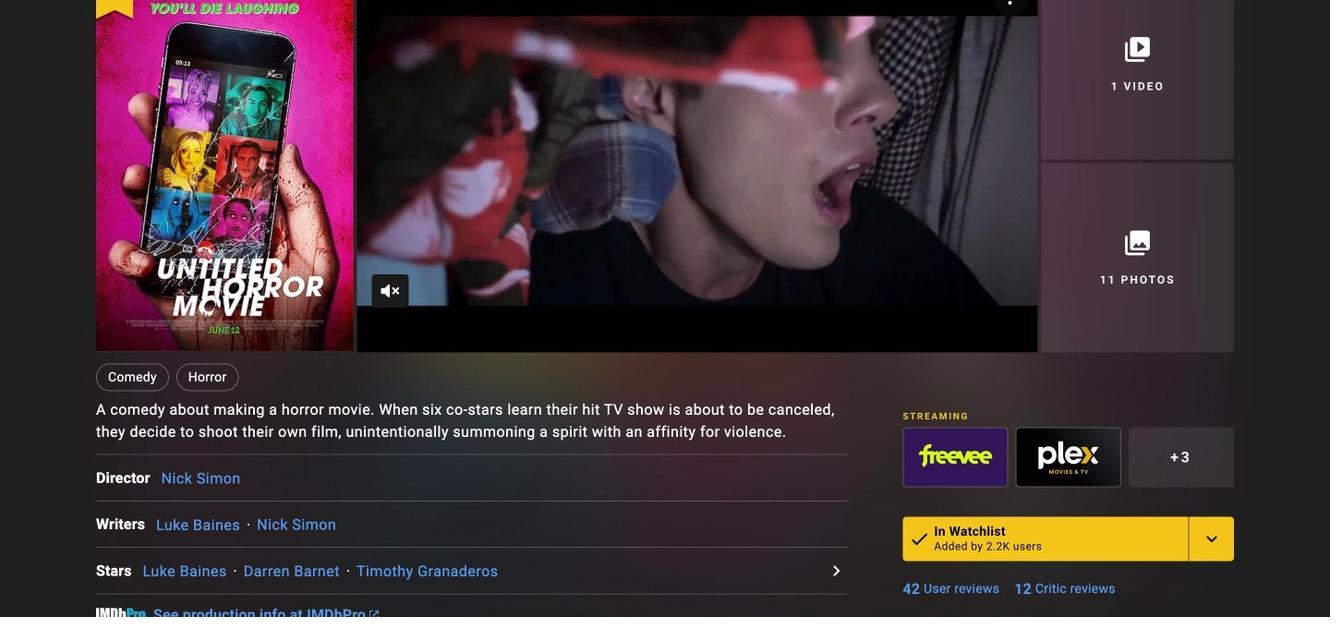 Task type: describe. For each thing, give the bounding box(es) containing it.
add title to another list image
[[1201, 528, 1223, 550]]

video autoplay preference image
[[999, 0, 1021, 8]]

launch inline image
[[370, 611, 379, 617]]

watch on plex image
[[1017, 428, 1121, 486]]

watch official trailer element
[[357, 0, 1038, 353]]

watch official trailer image
[[357, 0, 1038, 353]]

watch on freevee image
[[904, 428, 1008, 486]]



Task type: vqa. For each thing, say whether or not it's contained in the screenshot.
'SEE FULL CAST AND CREW' icon
yes



Task type: locate. For each thing, give the bounding box(es) containing it.
volume off image
[[379, 280, 401, 302]]

video player application
[[357, 0, 1038, 353]]

claire holt, nick simon, katherine mcnamara, luke baines, timothy granaderos, darren barnet, and emmy raver-lampman in untitled horror movie (2021) image
[[96, 0, 353, 351]]

done image
[[909, 528, 931, 550]]

2 see full cast and crew element from the top
[[96, 513, 156, 535]]

see full cast and crew image
[[825, 560, 847, 582]]

see full cast and crew element
[[96, 467, 161, 489], [96, 513, 156, 535]]

group
[[96, 0, 353, 353], [357, 0, 1038, 353], [903, 427, 1009, 487], [1016, 427, 1121, 487]]

1 vertical spatial see full cast and crew element
[[96, 513, 156, 535]]

0 vertical spatial see full cast and crew element
[[96, 467, 161, 489]]

1 see full cast and crew element from the top
[[96, 467, 161, 489]]



